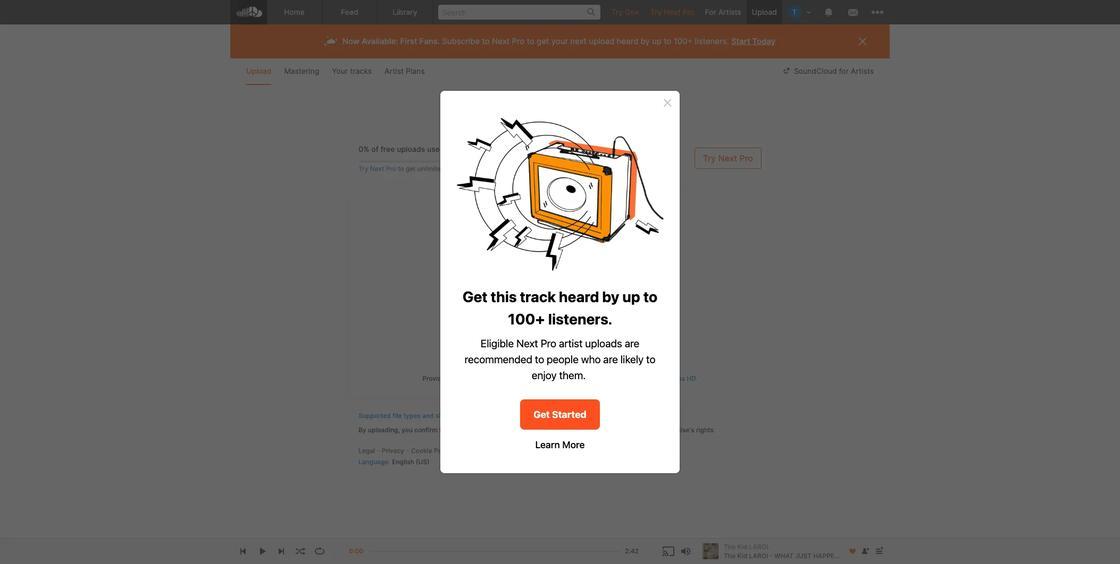 Task type: locate. For each thing, give the bounding box(es) containing it.
for right aiff
[[528, 375, 537, 383]]

you
[[402, 426, 413, 434], [598, 426, 610, 434]]

0 vertical spatial your
[[551, 36, 568, 46]]

0 vertical spatial upload link
[[747, 0, 782, 24]]

0 vertical spatial upload
[[752, 7, 777, 16]]

upload up sounds
[[458, 412, 480, 420]]

1 horizontal spatial artists
[[851, 66, 874, 76]]

make
[[493, 296, 510, 303]]

0 horizontal spatial upload
[[246, 66, 271, 76]]

0 horizontal spatial and
[[422, 412, 434, 420]]

multiple
[[558, 296, 583, 303]]

0 horizontal spatial get
[[406, 165, 416, 173]]

0 vertical spatial artist
[[385, 66, 404, 76]]

soundcloud
[[794, 66, 837, 76]]

of left use
[[564, 426, 570, 434]]

now available: first fans. subscribe to next pro to get your next upload heard by up to 100+ listeners. start today
[[342, 36, 776, 46]]

try
[[611, 7, 623, 16], [650, 7, 662, 16], [703, 153, 716, 164], [359, 165, 368, 173]]

1 vertical spatial get
[[406, 165, 416, 173]]

uploading,
[[368, 426, 400, 434]]

artists
[[718, 7, 741, 16], [851, 66, 874, 76]]

troubleshooting
[[481, 412, 530, 420]]

heard
[[617, 36, 638, 46]]

1 horizontal spatial try next pro
[[703, 153, 753, 164]]

tracks left &
[[557, 245, 591, 258]]

0 vertical spatial of
[[371, 145, 379, 154]]

0 vertical spatial tracks
[[350, 66, 372, 76]]

subscribe
[[442, 36, 480, 46]]

get
[[537, 36, 549, 46], [406, 165, 416, 173]]

for artists
[[705, 7, 741, 16]]

provide
[[422, 375, 445, 383]]

and right use
[[585, 426, 597, 434]]

a
[[511, 296, 515, 303]]

don't
[[611, 426, 627, 434]]

use
[[572, 426, 584, 434]]

are
[[599, 296, 608, 303]]

to right subscribe
[[482, 36, 490, 46]]

types
[[404, 412, 421, 420]]

drag
[[447, 245, 473, 258]]

&
[[595, 245, 602, 258]]

artist for resources
[[544, 447, 561, 455]]

get left next
[[537, 36, 549, 46]]

0 horizontal spatial artist
[[385, 66, 404, 76]]

upload left 'mastering'
[[246, 66, 271, 76]]

1 vertical spatial upload link
[[246, 59, 271, 85]]

you down supported file types and sizes link
[[402, 426, 413, 434]]

policy
[[434, 447, 452, 455]]

1 horizontal spatial for
[[839, 66, 849, 76]]

artists right the for
[[718, 7, 741, 16]]

alac,
[[484, 375, 503, 383]]

0 vertical spatial try next pro
[[650, 7, 694, 16]]

drop
[[501, 245, 526, 258]]

privacy link
[[382, 447, 404, 455]]

1 vertical spatial artists
[[851, 66, 874, 76]]

upload troubleshooting tips link
[[458, 412, 543, 420]]

lossless
[[661, 375, 685, 383]]

terms of use link
[[543, 426, 584, 434]]

sizes
[[435, 412, 451, 420]]

1 horizontal spatial and
[[477, 245, 497, 258]]

None search field
[[433, 0, 606, 24]]

tara schultz's avatar element
[[788, 5, 802, 19]]

for artists link
[[700, 0, 747, 24]]

of
[[371, 145, 379, 154], [564, 426, 570, 434]]

terms
[[543, 426, 562, 434]]

0 vertical spatial artists
[[718, 7, 741, 16]]

your tracks link
[[332, 59, 372, 85]]

0 horizontal spatial you
[[402, 426, 413, 434]]

2 you from the left
[[598, 426, 610, 434]]

artist resources language: english (us)
[[359, 447, 595, 467]]

for right soundcloud
[[839, 66, 849, 76]]

1 horizontal spatial of
[[564, 426, 570, 434]]

sounds
[[469, 426, 491, 434]]

selected
[[610, 296, 636, 303]]

of right 0%
[[371, 145, 379, 154]]

cookie policy link
[[411, 447, 452, 455]]

artist plans link
[[385, 59, 425, 85]]

artist resources link
[[544, 447, 595, 455]]

upload link left mastering link
[[246, 59, 271, 85]]

try next pro link
[[645, 0, 700, 24], [694, 148, 762, 169], [359, 165, 396, 173]]

here
[[649, 245, 673, 258]]

audio
[[563, 375, 580, 383]]

and left drop
[[477, 245, 497, 258]]

1 vertical spatial artist
[[544, 447, 561, 455]]

pro
[[683, 7, 694, 16], [512, 36, 525, 46], [740, 153, 753, 164], [386, 165, 396, 173]]

to down search search field
[[527, 36, 534, 46]]

0%
[[359, 145, 369, 154]]

1 vertical spatial upload
[[246, 66, 271, 76]]

to down 0% of free uploads used
[[398, 165, 404, 173]]

0 horizontal spatial upload link
[[246, 59, 271, 85]]

1 horizontal spatial upload link
[[747, 0, 782, 24]]

flac,
[[447, 375, 465, 383]]

library link
[[378, 0, 433, 24]]

0 vertical spatial and
[[477, 245, 497, 258]]

highest
[[539, 375, 561, 383]]

tracks right your
[[350, 66, 372, 76]]

tracks
[[350, 66, 372, 76], [557, 245, 591, 258]]

1 vertical spatial tracks
[[557, 245, 591, 258]]

artist plans
[[385, 66, 425, 76]]

artist down terms
[[544, 447, 561, 455]]

(us)
[[416, 459, 429, 467]]

0 horizontal spatial tracks
[[350, 66, 372, 76]]

and up confirm
[[422, 412, 434, 420]]

artists right soundcloud
[[851, 66, 874, 76]]

2 horizontal spatial and
[[585, 426, 597, 434]]

0 vertical spatial for
[[839, 66, 849, 76]]

feed
[[341, 7, 358, 16]]

upload up the today
[[752, 7, 777, 16]]

more
[[624, 375, 640, 383]]

0 horizontal spatial try next pro
[[650, 7, 694, 16]]

1 you from the left
[[402, 426, 413, 434]]

you left don't
[[598, 426, 610, 434]]

2 vertical spatial upload
[[458, 412, 480, 420]]

uploads.
[[447, 165, 472, 173]]

1 horizontal spatial get
[[537, 36, 549, 46]]

artist inside artist resources language: english (us)
[[544, 447, 561, 455]]

upload link up the today
[[747, 0, 782, 24]]

cookie
[[411, 447, 432, 455]]

legal
[[359, 447, 375, 455]]

your right that
[[453, 426, 467, 434]]

1 vertical spatial of
[[564, 426, 570, 434]]

to right up
[[664, 36, 672, 46]]

and
[[477, 245, 497, 258], [422, 412, 434, 420], [585, 426, 597, 434]]

1 horizontal spatial you
[[598, 426, 610, 434]]

listeners.
[[695, 36, 729, 46]]

soundcloud for artists
[[794, 66, 874, 76]]

private
[[587, 313, 608, 321]]

your left next
[[551, 36, 568, 46]]

to
[[482, 36, 490, 46], [527, 36, 534, 46], [664, 36, 672, 46], [398, 165, 404, 173]]

artist
[[385, 66, 404, 76], [544, 447, 561, 455]]

unlimited
[[418, 165, 445, 173]]

upload
[[752, 7, 777, 16], [246, 66, 271, 76], [458, 412, 480, 420]]

learn
[[605, 375, 623, 383]]

artist left plans
[[385, 66, 404, 76]]

0 horizontal spatial for
[[528, 375, 537, 383]]

tips
[[531, 412, 543, 420]]

copyright
[[549, 412, 579, 420]]

2 vertical spatial your
[[453, 426, 467, 434]]

1 horizontal spatial artist
[[544, 447, 561, 455]]

0 vertical spatial get
[[537, 36, 549, 46]]

used
[[427, 145, 445, 154]]

your right drop
[[530, 245, 554, 258]]

today
[[752, 36, 776, 46]]

2 horizontal spatial upload
[[752, 7, 777, 16]]

try next pro
[[650, 7, 694, 16], [703, 153, 753, 164]]

get down uploads
[[406, 165, 416, 173]]



Task type: describe. For each thing, give the bounding box(es) containing it.
else's
[[677, 426, 695, 434]]

mastering link
[[284, 59, 319, 85]]

that
[[439, 426, 452, 434]]

make a playlist when multiple files are selected
[[493, 296, 636, 303]]

english
[[392, 459, 414, 467]]

by
[[359, 426, 366, 434]]

artist for plans
[[385, 66, 404, 76]]

our
[[531, 426, 542, 434]]

feed link
[[322, 0, 378, 24]]

infringe
[[628, 426, 652, 434]]

file
[[393, 412, 402, 420]]

uploads
[[397, 145, 425, 154]]

imprint link
[[516, 447, 537, 455]]

when
[[540, 296, 557, 303]]

privacy:
[[515, 313, 539, 321]]

first
[[400, 36, 417, 46]]

language:
[[359, 459, 390, 467]]

0 horizontal spatial of
[[371, 145, 379, 154]]

about
[[641, 375, 659, 383]]

comply
[[493, 426, 515, 434]]

quality.
[[582, 375, 604, 383]]

now
[[342, 36, 360, 46]]

your
[[332, 66, 348, 76]]

albums
[[606, 245, 645, 258]]

faqs
[[581, 412, 597, 420]]

supported
[[359, 412, 391, 420]]

imprint
[[516, 447, 537, 455]]

rights.
[[696, 426, 716, 434]]

confirm
[[414, 426, 438, 434]]

fans.
[[419, 36, 440, 46]]

1 vertical spatial try next pro
[[703, 153, 753, 164]]

1 vertical spatial your
[[530, 245, 554, 258]]

supported file types and sizes link
[[359, 412, 451, 420]]

cookie policy
[[411, 447, 452, 455]]

mastering
[[284, 66, 319, 76]]

learn more about lossless hd. link
[[605, 375, 698, 383]]

plans
[[406, 66, 425, 76]]

free
[[381, 145, 395, 154]]

2 vertical spatial and
[[585, 426, 597, 434]]

available:
[[362, 36, 398, 46]]

start today link
[[731, 36, 776, 46]]

library
[[393, 7, 417, 16]]

1 horizontal spatial upload
[[458, 412, 480, 420]]

hd.
[[687, 375, 698, 383]]

public
[[553, 313, 572, 321]]

copyright faqs link
[[549, 412, 597, 420]]

aiff
[[513, 375, 527, 383]]

resources
[[563, 447, 595, 455]]

Search search field
[[438, 5, 601, 20]]

upload troubleshooting tips ⁃ copyright faqs
[[458, 412, 597, 420]]

⁃
[[544, 412, 548, 420]]

home link
[[267, 0, 322, 24]]

files
[[584, 296, 597, 303]]

soundcloud for artists link
[[782, 59, 874, 85]]

go+
[[625, 7, 640, 16]]

1 vertical spatial and
[[422, 412, 434, 420]]

1 vertical spatial for
[[528, 375, 537, 383]]

0 horizontal spatial artists
[[718, 7, 741, 16]]

wav,
[[467, 375, 483, 383]]

0% of free uploads used
[[359, 145, 445, 154]]

playlist
[[517, 296, 538, 303]]

your tracks
[[332, 66, 372, 76]]

try go+ link
[[606, 0, 645, 24]]

home
[[284, 7, 305, 16]]

provide flac, wav, alac, or aiff for highest audio quality. learn more about lossless hd.
[[422, 375, 698, 383]]

anyone
[[653, 426, 676, 434]]

by
[[641, 36, 650, 46]]

up
[[652, 36, 662, 46]]

with
[[517, 426, 530, 434]]

upload
[[589, 36, 615, 46]]

for inside soundcloud for artists link
[[839, 66, 849, 76]]

1 horizontal spatial tracks
[[557, 245, 591, 258]]

by uploading, you confirm that your sounds comply with our terms of use and you don't infringe anyone else's rights.
[[359, 426, 716, 434]]

supported file types and sizes
[[359, 412, 451, 420]]

next
[[570, 36, 587, 46]]

or
[[505, 375, 511, 383]]

privacy
[[382, 447, 404, 455]]



Task type: vqa. For each thing, say whether or not it's contained in the screenshot.
the leftmost Try Next Pro
yes



